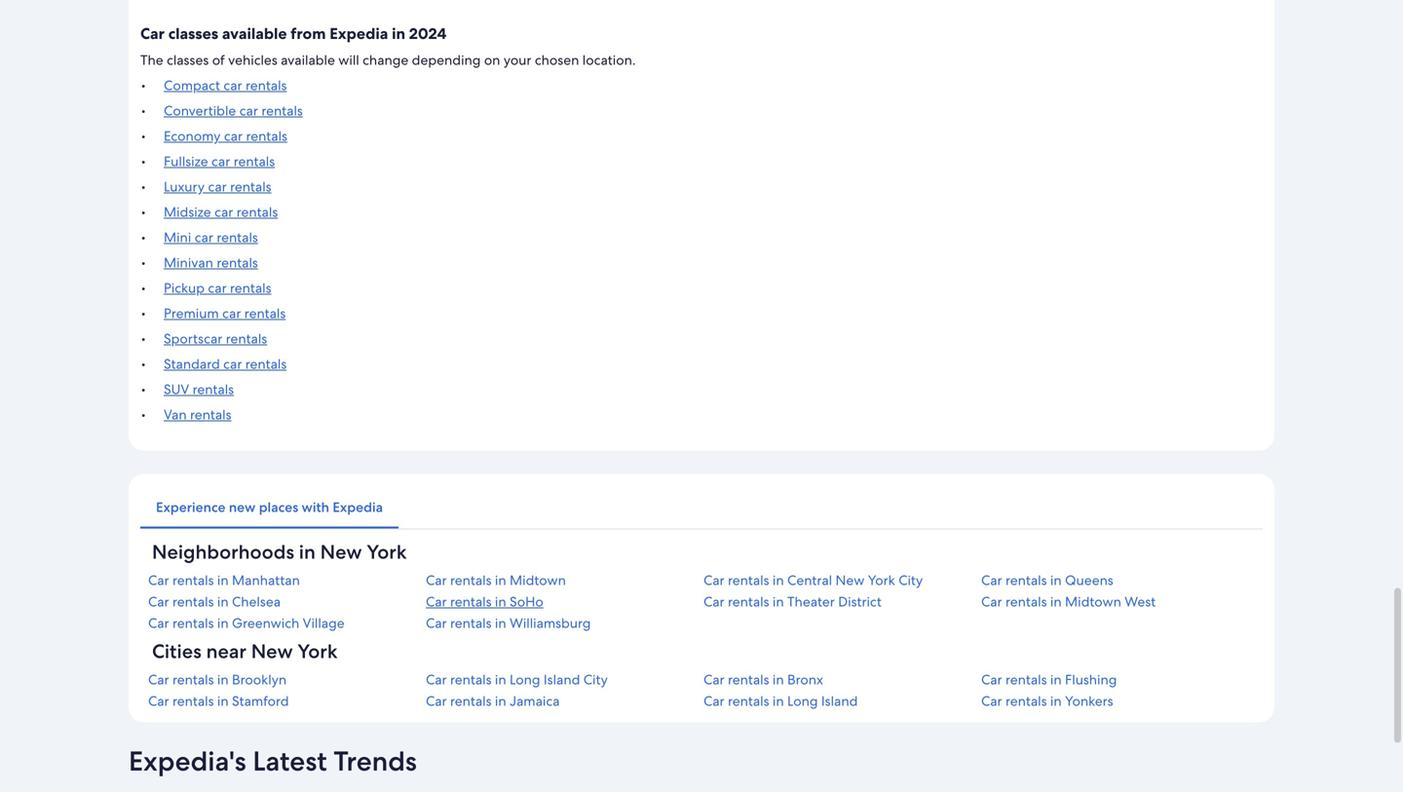 Task type: describe. For each thing, give the bounding box(es) containing it.
standard car rentals list item
[[140, 355, 1263, 373]]

in for car rentals in yonkers
[[1051, 693, 1062, 710]]

district
[[839, 593, 882, 611]]

minivan rentals link
[[164, 254, 258, 272]]

cities near new york
[[152, 639, 338, 664]]

midsize car rentals link
[[164, 203, 278, 221]]

pickup car rentals link
[[164, 279, 271, 297]]

convertible car rentals
[[164, 102, 303, 119]]

car rentals in queens link
[[982, 572, 1256, 589]]

car rentals in soho
[[426, 593, 544, 611]]

car for car rentals in yonkers
[[982, 693, 1003, 710]]

change
[[363, 51, 409, 69]]

car rentals in brooklyn
[[148, 671, 287, 689]]

brooklyn
[[232, 671, 287, 689]]

luxury car rentals list item
[[140, 178, 1263, 195]]

car for car rentals in queens car rentals in chelsea
[[982, 572, 1003, 589]]

car for car rentals in bronx
[[704, 671, 725, 689]]

1 vertical spatial classes
[[167, 51, 209, 69]]

car rentals in chelsea link
[[148, 593, 422, 611]]

car rentals in jamaica link
[[426, 693, 700, 710]]

vehicles
[[228, 51, 278, 69]]

car for premium
[[222, 305, 241, 322]]

in for car rentals in midtown
[[495, 572, 507, 589]]

in for car rentals in williamsburg
[[495, 615, 507, 632]]

midsize car rentals
[[164, 203, 278, 221]]

car rentals in midtown link
[[426, 572, 700, 589]]

midtown for car rentals in midtown
[[510, 572, 566, 589]]

manhattan
[[232, 572, 300, 589]]

car rentals in jamaica
[[426, 693, 560, 710]]

standard car rentals
[[164, 355, 287, 373]]

premium car rentals
[[164, 305, 286, 322]]

in inside car classes available from expedia in 2024 the classes of vehicles available will change depending on your chosen location.
[[392, 23, 406, 44]]

car rentals in bronx link
[[704, 671, 978, 689]]

premium car rentals list item
[[140, 305, 1263, 322]]

car for convertible
[[240, 102, 258, 119]]

places
[[259, 499, 299, 516]]

van rentals
[[164, 406, 232, 424]]

expedia's latest trends
[[129, 744, 417, 779]]

economy car rentals list item
[[140, 127, 1263, 145]]

in for car rentals in flushing car rentals in stamford
[[1051, 671, 1062, 689]]

experience new places with expedia
[[156, 499, 383, 516]]

car classes available from expedia in 2024 the classes of vehicles available will change depending on your chosen location.
[[140, 23, 636, 69]]

york for neighborhoods in new york
[[367, 540, 407, 565]]

car rentals in central new york city link
[[704, 572, 978, 589]]

cities
[[152, 639, 202, 664]]

new for neighborhoods in new york
[[320, 540, 362, 565]]

expedia's
[[129, 744, 246, 779]]

economy car rentals link
[[164, 127, 287, 145]]

expedia for with
[[333, 499, 383, 516]]

new
[[229, 499, 256, 516]]

1 vertical spatial new
[[836, 572, 865, 589]]

west
[[1125, 593, 1156, 611]]

car rentals in manhattan link
[[148, 572, 422, 589]]

suv rentals list item
[[140, 381, 1263, 398]]

car for car rentals in central new york city
[[704, 572, 725, 589]]

greenwich
[[232, 615, 300, 632]]

midsize
[[164, 203, 211, 221]]

flushing
[[1066, 671, 1118, 689]]

pickup
[[164, 279, 205, 297]]

minivan
[[164, 254, 213, 272]]

standard
[[164, 355, 220, 373]]

in for car rentals in brooklyn
[[217, 671, 229, 689]]

convertible
[[164, 102, 236, 119]]

1 vertical spatial available
[[281, 51, 335, 69]]

in up car rentals in manhattan link
[[299, 540, 316, 565]]

fullsize car rentals
[[164, 153, 275, 170]]

chelsea
[[232, 593, 281, 611]]

car for car rentals in williamsburg
[[426, 615, 447, 632]]

fullsize
[[164, 153, 208, 170]]

sportscar rentals link
[[164, 330, 267, 348]]

new for cities near new york
[[251, 639, 293, 664]]

car for car rentals in long island city
[[426, 671, 447, 689]]

soho
[[510, 593, 544, 611]]

expedia for from
[[330, 23, 388, 44]]

bronx
[[788, 671, 824, 689]]

in down car rentals in manhattan
[[217, 593, 229, 611]]

yonkers
[[1066, 693, 1114, 710]]

queens
[[1066, 572, 1114, 589]]

car rentals in long island link
[[704, 693, 978, 710]]

in up near
[[217, 615, 229, 632]]

0 vertical spatial available
[[222, 23, 287, 44]]

theater
[[788, 593, 835, 611]]

standard car rentals link
[[164, 355, 287, 373]]

in for car rentals in jamaica
[[495, 693, 507, 710]]

car rentals in williamsburg link
[[426, 615, 700, 632]]

luxury
[[164, 178, 205, 195]]

minivan rentals list item
[[140, 254, 1263, 272]]

latest
[[253, 744, 327, 779]]

car rentals in midtown
[[426, 572, 566, 589]]

car for mini
[[195, 229, 213, 246]]

car for car rentals in midtown
[[426, 572, 447, 589]]

minivan rentals
[[164, 254, 258, 272]]

car for car classes available from expedia in 2024 the classes of vehicles available will change depending on your chosen location.
[[140, 23, 165, 44]]

on
[[484, 51, 501, 69]]

car for fullsize
[[212, 153, 230, 170]]

mini car rentals link
[[164, 229, 258, 246]]

the
[[140, 51, 163, 69]]

long for car rentals in long island city
[[510, 671, 541, 689]]

experience new places with expedia link
[[140, 486, 399, 529]]

compact car rentals list item
[[140, 77, 1263, 94]]

experience
[[156, 499, 226, 516]]



Task type: vqa. For each thing, say whether or not it's contained in the screenshot.
Company.
no



Task type: locate. For each thing, give the bounding box(es) containing it.
available up vehicles in the top of the page
[[222, 23, 287, 44]]

car for luxury
[[208, 178, 227, 195]]

car rentals in midtown west car rentals in greenwich village
[[148, 593, 1156, 632]]

0 horizontal spatial midtown
[[510, 572, 566, 589]]

in for car rentals in long island
[[773, 693, 784, 710]]

pickup car rentals list item
[[140, 279, 1263, 297]]

car rentals in long island city link
[[426, 671, 700, 689]]

mini car rentals list item
[[140, 229, 1263, 246]]

car up economy car rentals
[[240, 102, 258, 119]]

car for car rentals in soho
[[426, 593, 447, 611]]

midsize car rentals list item
[[140, 203, 1263, 221]]

car rentals in long island
[[704, 693, 858, 710]]

in left queens
[[1051, 572, 1062, 589]]

car rentals in flushing link
[[982, 671, 1256, 689]]

car for car rentals in long island
[[704, 693, 725, 710]]

compact car rentals link
[[164, 77, 287, 94]]

car down pickup car rentals
[[222, 305, 241, 322]]

van rentals link
[[164, 406, 232, 424]]

midtown down queens
[[1066, 593, 1122, 611]]

central
[[788, 572, 833, 589]]

new
[[320, 540, 362, 565], [836, 572, 865, 589], [251, 639, 293, 664]]

in up car rentals in long island
[[773, 671, 784, 689]]

list
[[140, 77, 1263, 424]]

car rentals in soho link
[[426, 593, 700, 611]]

car for car rentals in brooklyn
[[148, 671, 169, 689]]

car for midsize
[[215, 203, 233, 221]]

tab panel
[[140, 540, 1263, 739]]

in up car rentals in theater district
[[773, 572, 784, 589]]

car for compact
[[224, 77, 242, 94]]

classes up compact at the top left
[[167, 51, 209, 69]]

in for car rentals in theater district
[[773, 593, 784, 611]]

in down the "car rentals in bronx"
[[773, 693, 784, 710]]

1 vertical spatial long
[[788, 693, 818, 710]]

car up 'minivan rentals' on the top of the page
[[195, 229, 213, 246]]

car rentals in stamford link
[[148, 693, 422, 710]]

1 horizontal spatial york
[[367, 540, 407, 565]]

van rentals list item
[[140, 406, 1263, 424]]

car rentals in queens car rentals in chelsea
[[148, 572, 1114, 611]]

1 horizontal spatial midtown
[[1066, 593, 1122, 611]]

2 horizontal spatial new
[[836, 572, 865, 589]]

car rentals in greenwich village link
[[148, 615, 422, 632]]

with
[[302, 499, 330, 516]]

in left "yonkers" in the right bottom of the page
[[1051, 693, 1062, 710]]

midtown inside car rentals in midtown west car rentals in greenwich village
[[1066, 593, 1122, 611]]

2 horizontal spatial york
[[868, 572, 896, 589]]

sportscar rentals list item
[[140, 330, 1263, 348]]

expedia
[[330, 23, 388, 44], [333, 499, 383, 516]]

pickup car rentals
[[164, 279, 271, 297]]

1 horizontal spatial new
[[320, 540, 362, 565]]

available
[[222, 23, 287, 44], [281, 51, 335, 69]]

near
[[206, 639, 247, 664]]

car rentals in yonkers link
[[982, 693, 1256, 710]]

in down car rentals in midtown
[[495, 593, 507, 611]]

long up 'jamaica'
[[510, 671, 541, 689]]

1 vertical spatial expedia
[[333, 499, 383, 516]]

your
[[504, 51, 532, 69]]

in for car rentals in soho
[[495, 593, 507, 611]]

in left theater
[[773, 593, 784, 611]]

in down neighborhoods
[[217, 572, 229, 589]]

trends
[[334, 744, 417, 779]]

williamsburg
[[510, 615, 591, 632]]

available down from
[[281, 51, 335, 69]]

car down luxury car rentals
[[215, 203, 233, 221]]

0 horizontal spatial long
[[510, 671, 541, 689]]

from
[[291, 23, 326, 44]]

2024
[[409, 23, 447, 44]]

car rentals in manhattan
[[148, 572, 300, 589]]

0 vertical spatial midtown
[[510, 572, 566, 589]]

in down car rentals in brooklyn
[[217, 693, 229, 710]]

0 horizontal spatial new
[[251, 639, 293, 664]]

car rentals in long island city
[[426, 671, 608, 689]]

in left 2024
[[392, 23, 406, 44]]

fullsize car rentals list item
[[140, 153, 1263, 170]]

in for car rentals in queens car rentals in chelsea
[[1051, 572, 1062, 589]]

suv
[[164, 381, 189, 398]]

car for pickup
[[208, 279, 227, 297]]

0 vertical spatial classes
[[168, 23, 218, 44]]

new down greenwich
[[251, 639, 293, 664]]

in for car rentals in long island city
[[495, 671, 507, 689]]

fullsize car rentals link
[[164, 153, 275, 170]]

car up luxury car rentals link
[[212, 153, 230, 170]]

in up car rentals in soho
[[495, 572, 507, 589]]

in down car rentals in long island city
[[495, 693, 507, 710]]

2 vertical spatial new
[[251, 639, 293, 664]]

compact car rentals
[[164, 77, 287, 94]]

car for car rentals in jamaica
[[426, 693, 447, 710]]

will
[[339, 51, 360, 69]]

car inside car classes available from expedia in 2024 the classes of vehicles available will change depending on your chosen location.
[[140, 23, 165, 44]]

island for car rentals in long island city
[[544, 671, 580, 689]]

suv rentals link
[[164, 381, 234, 398]]

car rentals in flushing car rentals in stamford
[[148, 671, 1118, 710]]

0 vertical spatial island
[[544, 671, 580, 689]]

in down 'car rentals in queens' link
[[1051, 593, 1062, 611]]

tab panel containing neighborhoods in new york
[[140, 540, 1263, 739]]

car for economy
[[224, 127, 243, 145]]

premium car rentals link
[[164, 305, 286, 322]]

stamford
[[232, 693, 289, 710]]

economy
[[164, 127, 221, 145]]

car for car rentals in midtown west car rentals in greenwich village
[[982, 593, 1003, 611]]

premium
[[164, 305, 219, 322]]

chosen
[[535, 51, 579, 69]]

car down sportscar rentals link
[[223, 355, 242, 373]]

village
[[303, 615, 345, 632]]

expedia up will
[[330, 23, 388, 44]]

list containing compact car rentals
[[140, 77, 1263, 424]]

car rentals in theater district
[[704, 593, 882, 611]]

city up car rentals in theater district link on the bottom right of page
[[899, 572, 923, 589]]

expedia right with
[[333, 499, 383, 516]]

midtown up soho at the left bottom
[[510, 572, 566, 589]]

york for cities near new york
[[298, 639, 338, 664]]

depending
[[412, 51, 481, 69]]

island for car rentals in long island
[[822, 693, 858, 710]]

convertible car rentals link
[[164, 102, 303, 119]]

compact
[[164, 77, 220, 94]]

1 horizontal spatial island
[[822, 693, 858, 710]]

island down car rentals in bronx link in the right of the page
[[822, 693, 858, 710]]

island
[[544, 671, 580, 689], [822, 693, 858, 710]]

1 vertical spatial city
[[584, 671, 608, 689]]

car rentals in bronx
[[704, 671, 824, 689]]

car rentals in williamsburg
[[426, 615, 591, 632]]

in for car rentals in bronx
[[773, 671, 784, 689]]

0 vertical spatial expedia
[[330, 23, 388, 44]]

0 vertical spatial long
[[510, 671, 541, 689]]

0 horizontal spatial city
[[584, 671, 608, 689]]

in for car rentals in midtown west car rentals in greenwich village
[[1051, 593, 1062, 611]]

1 horizontal spatial city
[[899, 572, 923, 589]]

location.
[[583, 51, 636, 69]]

midtown for car rentals in midtown west car rentals in greenwich village
[[1066, 593, 1122, 611]]

new down with
[[320, 540, 362, 565]]

economy car rentals
[[164, 127, 287, 145]]

car for car rentals in manhattan
[[148, 572, 169, 589]]

1 horizontal spatial long
[[788, 693, 818, 710]]

long for car rentals in long island
[[788, 693, 818, 710]]

car down convertible car rentals link
[[224, 127, 243, 145]]

island up car rentals in jamaica link
[[544, 671, 580, 689]]

2 vertical spatial york
[[298, 639, 338, 664]]

in
[[392, 23, 406, 44], [299, 540, 316, 565], [217, 572, 229, 589], [495, 572, 507, 589], [773, 572, 784, 589], [1051, 572, 1062, 589], [217, 593, 229, 611], [495, 593, 507, 611], [773, 593, 784, 611], [1051, 593, 1062, 611], [217, 615, 229, 632], [495, 615, 507, 632], [217, 671, 229, 689], [495, 671, 507, 689], [773, 671, 784, 689], [1051, 671, 1062, 689], [217, 693, 229, 710], [495, 693, 507, 710], [773, 693, 784, 710], [1051, 693, 1062, 710]]

new up car rentals in theater district link on the bottom right of page
[[836, 572, 865, 589]]

0 vertical spatial new
[[320, 540, 362, 565]]

city
[[899, 572, 923, 589], [584, 671, 608, 689]]

of
[[212, 51, 225, 69]]

0 vertical spatial city
[[899, 572, 923, 589]]

long down bronx
[[788, 693, 818, 710]]

0 vertical spatial york
[[367, 540, 407, 565]]

luxury car rentals
[[164, 178, 272, 195]]

car for car rentals in flushing car rentals in stamford
[[982, 671, 1003, 689]]

convertible car rentals list item
[[140, 102, 1263, 119]]

car down fullsize car rentals link
[[208, 178, 227, 195]]

jamaica
[[510, 693, 560, 710]]

car for standard
[[223, 355, 242, 373]]

car rentals in yonkers
[[982, 693, 1114, 710]]

car rentals in brooklyn link
[[148, 671, 422, 689]]

mini car rentals
[[164, 229, 258, 246]]

city up car rentals in jamaica link
[[584, 671, 608, 689]]

car up the convertible car rentals
[[224, 77, 242, 94]]

long
[[510, 671, 541, 689], [788, 693, 818, 710]]

in for car rentals in manhattan
[[217, 572, 229, 589]]

0 horizontal spatial island
[[544, 671, 580, 689]]

in down car rentals in soho
[[495, 615, 507, 632]]

in for car rentals in central new york city
[[773, 572, 784, 589]]

1 vertical spatial midtown
[[1066, 593, 1122, 611]]

0 horizontal spatial york
[[298, 639, 338, 664]]

in up car rentals in jamaica
[[495, 671, 507, 689]]

1 vertical spatial york
[[868, 572, 896, 589]]

classes up of
[[168, 23, 218, 44]]

car rentals in midtown west link
[[982, 593, 1256, 611]]

car for car rentals in theater district
[[704, 593, 725, 611]]

neighborhoods
[[152, 540, 294, 565]]

van
[[164, 406, 187, 424]]

expedia inside car classes available from expedia in 2024 the classes of vehicles available will change depending on your chosen location.
[[330, 23, 388, 44]]

1 vertical spatial island
[[822, 693, 858, 710]]

car rentals in central new york city
[[704, 572, 923, 589]]

luxury car rentals link
[[164, 178, 272, 195]]

in down near
[[217, 671, 229, 689]]

sportscar rentals
[[164, 330, 267, 348]]

car down 'minivan rentals' on the top of the page
[[208, 279, 227, 297]]

in up car rentals in yonkers
[[1051, 671, 1062, 689]]



